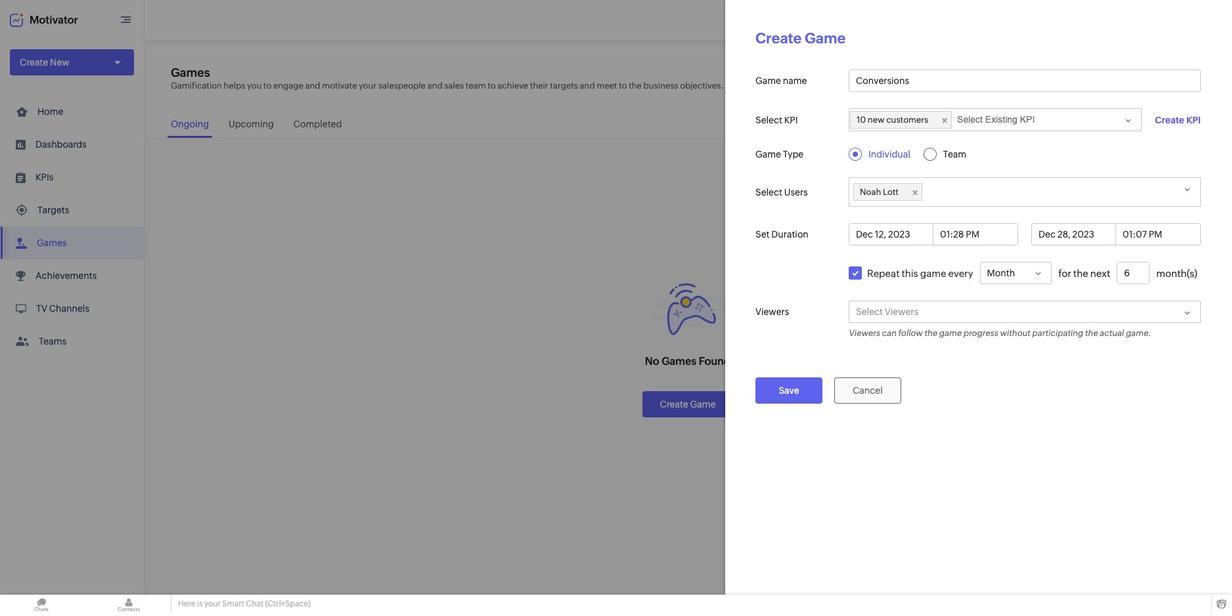Task type: describe. For each thing, give the bounding box(es) containing it.
game up name
[[805, 30, 846, 47]]

new
[[868, 115, 885, 125]]

every
[[949, 268, 974, 279]]

targets
[[550, 81, 578, 91]]

set
[[756, 229, 770, 240]]

this
[[902, 268, 919, 279]]

2 to from the left
[[488, 81, 496, 91]]

repeat
[[868, 268, 900, 279]]

contacts image
[[87, 595, 170, 614]]

set duration
[[756, 229, 809, 240]]

set start date text field
[[850, 224, 934, 245]]

Month field
[[980, 262, 1052, 285]]

business
[[644, 81, 679, 91]]

achieve
[[498, 81, 528, 91]]

Select Viewers field
[[849, 301, 1201, 323]]

teams
[[39, 336, 67, 347]]

the right for
[[1074, 268, 1089, 279]]

set end date text field
[[1032, 224, 1117, 245]]

save button
[[756, 378, 823, 404]]

lott
[[883, 187, 899, 197]]

is
[[197, 600, 203, 609]]

meet
[[597, 81, 617, 91]]

their
[[530, 81, 549, 91]]

tv channels
[[36, 304, 89, 314]]

tv
[[36, 304, 47, 314]]

create inside button
[[660, 399, 689, 410]]

1 vertical spatial game
[[939, 329, 962, 338]]

chat
[[246, 600, 264, 609]]

ongoing
[[171, 119, 209, 129]]

upcoming tab
[[225, 112, 277, 138]]

tab list containing ongoing
[[145, 112, 1232, 138]]

(s)
[[1187, 268, 1198, 279]]

games gamification helps you to engage and motivate your salespeople and sales team to achieve their targets and meet to the business objectives.
[[171, 66, 724, 91]]

month (s)
[[1157, 268, 1198, 279]]

2 horizontal spatial games
[[662, 355, 697, 368]]

smart
[[222, 600, 244, 609]]

games for games gamification helps you to engage and motivate your salespeople and sales team to achieve their targets and meet to the business objectives.
[[171, 66, 210, 80]]

select kpi
[[756, 115, 798, 125]]

for the next
[[1059, 268, 1111, 279]]

game.
[[1126, 329, 1151, 338]]

can
[[882, 329, 897, 338]]

chats image
[[0, 595, 83, 614]]

without
[[1000, 329, 1031, 338]]

no
[[645, 355, 660, 368]]

here is your smart chat (ctrl+space)
[[178, 600, 311, 609]]

viewers inside select viewers field
[[885, 307, 919, 317]]

month
[[1157, 268, 1187, 279]]

achievements
[[35, 271, 97, 281]]

salespeople
[[378, 81, 426, 91]]

viewers for viewers
[[756, 307, 789, 317]]

team
[[466, 81, 486, 91]]

cancel
[[853, 386, 883, 396]]

ongoing tab
[[168, 112, 212, 138]]

games for games
[[37, 238, 67, 248]]

completed
[[294, 119, 342, 129]]

create kpi
[[1155, 115, 1201, 125]]

Noah Lott field
[[849, 177, 1201, 207]]

10 new customers field
[[849, 108, 1142, 131]]

no games found
[[645, 355, 731, 368]]

sales
[[444, 81, 464, 91]]

kpi for create kpi
[[1187, 115, 1201, 125]]

game type
[[756, 149, 804, 160]]

dashboards
[[35, 139, 87, 150]]

participating
[[1032, 329, 1084, 338]]

completed tab
[[290, 112, 345, 138]]

create game inside create game button
[[660, 399, 716, 410]]

cancel button
[[835, 378, 902, 404]]

type
[[783, 149, 804, 160]]



Task type: locate. For each thing, give the bounding box(es) containing it.
repeat this game every
[[868, 268, 974, 279]]

gamification
[[171, 81, 222, 91]]

create game button
[[643, 391, 733, 418]]

your inside games gamification helps you to engage and motivate your salespeople and sales team to achieve their targets and meet to the business objectives.
[[359, 81, 377, 91]]

0 vertical spatial game
[[921, 268, 947, 279]]

and right the engage
[[305, 81, 320, 91]]

1 kpi from the left
[[784, 115, 798, 125]]

to right you
[[263, 81, 272, 91]]

2 horizontal spatial and
[[580, 81, 595, 91]]

engage
[[273, 81, 304, 91]]

games right no
[[662, 355, 697, 368]]

actual
[[1100, 329, 1124, 338]]

noah lott
[[860, 187, 899, 197]]

game left type
[[756, 149, 781, 160]]

create game
[[756, 30, 846, 47], [660, 399, 716, 410]]

the left business
[[629, 81, 642, 91]]

viewers can follow the game progress without participating the actual game.
[[849, 329, 1151, 338]]

motivate
[[322, 81, 357, 91]]

2 vertical spatial games
[[662, 355, 697, 368]]

select up can
[[856, 307, 883, 317]]

create new
[[20, 57, 69, 68]]

select up game type
[[756, 115, 783, 125]]

customers
[[887, 115, 929, 125]]

helps
[[224, 81, 245, 91]]

kpi for select kpi
[[784, 115, 798, 125]]

2 vertical spatial select
[[856, 307, 883, 317]]

to right meet in the top of the page
[[619, 81, 627, 91]]

1 horizontal spatial and
[[428, 81, 443, 91]]

create
[[756, 30, 802, 47], [20, 57, 48, 68], [1155, 115, 1185, 125], [660, 399, 689, 410]]

select inside field
[[856, 307, 883, 317]]

and left meet in the top of the page
[[580, 81, 595, 91]]

viewers for viewers can follow the game progress without participating the actual game.
[[849, 329, 880, 338]]

game right this
[[921, 268, 947, 279]]

0 vertical spatial your
[[359, 81, 377, 91]]

3 and from the left
[[580, 81, 595, 91]]

next
[[1091, 268, 1111, 279]]

the right follow
[[925, 329, 938, 338]]

games down targets
[[37, 238, 67, 248]]

you
[[247, 81, 262, 91]]

1 vertical spatial create game
[[660, 399, 716, 410]]

objectives.
[[680, 81, 724, 91]]

game left progress
[[939, 329, 962, 338]]

0 horizontal spatial and
[[305, 81, 320, 91]]

create game up name
[[756, 30, 846, 47]]

noah
[[860, 187, 881, 197]]

individual
[[869, 149, 911, 160]]

for
[[1059, 268, 1072, 279]]

new
[[50, 57, 69, 68]]

select for select users
[[756, 187, 783, 197]]

0 horizontal spatial kpi
[[784, 115, 798, 125]]

the left actual
[[1085, 329, 1098, 338]]

1 horizontal spatial kpi
[[1187, 115, 1201, 125]]

follow
[[898, 329, 923, 338]]

0 horizontal spatial your
[[204, 600, 221, 609]]

1 vertical spatial select
[[756, 187, 783, 197]]

the inside games gamification helps you to engage and motivate your salespeople and sales team to achieve their targets and meet to the business objectives.
[[629, 81, 642, 91]]

and
[[305, 81, 320, 91], [428, 81, 443, 91], [580, 81, 595, 91]]

None text field
[[850, 70, 1201, 91], [934, 224, 1018, 245], [1118, 263, 1150, 284], [850, 70, 1201, 91], [934, 224, 1018, 245], [1118, 263, 1150, 284]]

progress
[[964, 329, 998, 338]]

and left sales
[[428, 81, 443, 91]]

game
[[805, 30, 846, 47], [756, 76, 781, 86], [756, 149, 781, 160], [690, 399, 716, 410]]

1 vertical spatial your
[[204, 600, 221, 609]]

0 horizontal spatial create game
[[660, 399, 716, 410]]

your right motivate
[[359, 81, 377, 91]]

10
[[857, 115, 866, 125]]

None text field
[[1117, 224, 1201, 245]]

game down 'found'
[[690, 399, 716, 410]]

1 horizontal spatial viewers
[[849, 329, 880, 338]]

kpi
[[784, 115, 798, 125], [1187, 115, 1201, 125]]

Select Existing KPI text field
[[958, 114, 1051, 125]]

your right is
[[204, 600, 221, 609]]

3 to from the left
[[619, 81, 627, 91]]

select
[[756, 115, 783, 125], [756, 187, 783, 197], [856, 307, 883, 317]]

0 horizontal spatial viewers
[[756, 307, 789, 317]]

duration
[[772, 229, 809, 240]]

1 horizontal spatial your
[[359, 81, 377, 91]]

list
[[0, 95, 144, 358]]

2 horizontal spatial viewers
[[885, 307, 919, 317]]

select users
[[756, 187, 808, 197]]

viewers
[[756, 307, 789, 317], [885, 307, 919, 317], [849, 329, 880, 338]]

0 vertical spatial create game
[[756, 30, 846, 47]]

select for select viewers
[[856, 307, 883, 317]]

home
[[37, 106, 63, 117]]

motivator
[[30, 13, 78, 26]]

1 horizontal spatial to
[[488, 81, 496, 91]]

(ctrl+space)
[[265, 600, 311, 609]]

your
[[359, 81, 377, 91], [204, 600, 221, 609]]

1 horizontal spatial create game
[[756, 30, 846, 47]]

targets
[[37, 205, 69, 216]]

to
[[263, 81, 272, 91], [488, 81, 496, 91], [619, 81, 627, 91]]

0 horizontal spatial games
[[37, 238, 67, 248]]

the
[[629, 81, 642, 91], [1074, 268, 1089, 279], [925, 329, 938, 338], [1085, 329, 1098, 338]]

channels
[[49, 304, 89, 314]]

user image
[[1191, 9, 1212, 30]]

kpis
[[35, 172, 54, 183]]

create game down no games found
[[660, 399, 716, 410]]

2 kpi from the left
[[1187, 115, 1201, 125]]

0 vertical spatial games
[[171, 66, 210, 80]]

select viewers
[[856, 307, 919, 317]]

1 vertical spatial games
[[37, 238, 67, 248]]

save
[[779, 386, 800, 396]]

upcoming
[[229, 119, 274, 129]]

0 horizontal spatial to
[[263, 81, 272, 91]]

name
[[783, 76, 807, 86]]

select left the 'users'
[[756, 187, 783, 197]]

1 to from the left
[[263, 81, 272, 91]]

found
[[699, 355, 731, 368]]

month
[[987, 268, 1015, 279]]

to right team in the left of the page
[[488, 81, 496, 91]]

game
[[921, 268, 947, 279], [939, 329, 962, 338]]

games up gamification at the left of the page
[[171, 66, 210, 80]]

1 horizontal spatial games
[[171, 66, 210, 80]]

games inside games gamification helps you to engage and motivate your salespeople and sales team to achieve their targets and meet to the business objectives.
[[171, 66, 210, 80]]

0 vertical spatial select
[[756, 115, 783, 125]]

tab list
[[145, 112, 1232, 138]]

game name
[[756, 76, 807, 86]]

here
[[178, 600, 195, 609]]

team
[[943, 149, 967, 160]]

games
[[171, 66, 210, 80], [37, 238, 67, 248], [662, 355, 697, 368]]

2 and from the left
[[428, 81, 443, 91]]

2 horizontal spatial to
[[619, 81, 627, 91]]

list containing home
[[0, 95, 144, 358]]

1 and from the left
[[305, 81, 320, 91]]

game inside create game button
[[690, 399, 716, 410]]

select for select kpi
[[756, 115, 783, 125]]

10 new customers
[[857, 115, 929, 125]]

game left name
[[756, 76, 781, 86]]

users
[[784, 187, 808, 197]]



Task type: vqa. For each thing, say whether or not it's contained in the screenshot.
Welcome at top left
no



